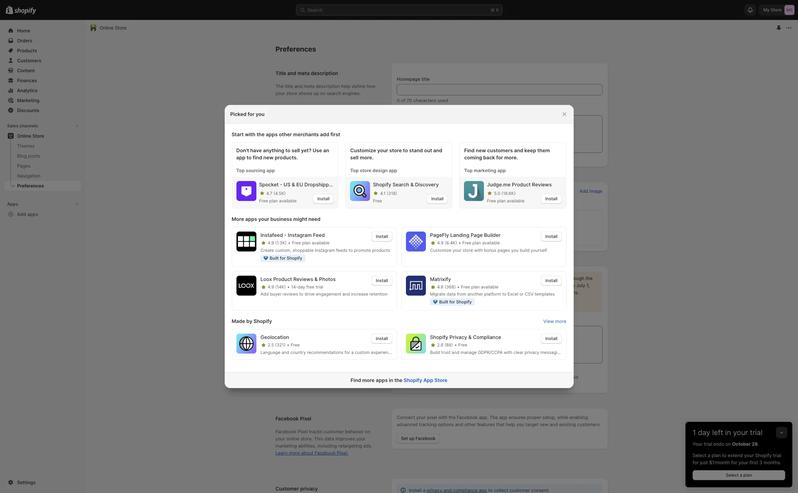 Task type: describe. For each thing, give the bounding box(es) containing it.
4.7
[[266, 191, 273, 196]]

install button for shopify privacy & compliance
[[541, 334, 562, 344]]

shopify left "app"
[[404, 378, 422, 384]]

install button down judge.me product reviews link
[[541, 194, 562, 204]]

your left business
[[259, 216, 269, 222]]

discounts link
[[4, 105, 81, 115]]

new inside don't have anything to sell yet? use an app to find new products.
[[264, 155, 274, 161]]

free up the country
[[291, 343, 300, 348]]

free down shopify privacy & compliance
[[459, 343, 468, 348]]

available down (4.5k)
[[279, 199, 297, 204]]

install down judge.me product reviews link
[[546, 196, 558, 202]]

sales channels
[[7, 123, 38, 129]]

trust
[[441, 350, 451, 356]]

start
[[232, 132, 244, 138]]

custom,
[[275, 248, 292, 253]]

0 horizontal spatial online store
[[17, 133, 44, 139]]

landing
[[451, 232, 470, 238]]

2.5 (321)
[[268, 343, 286, 348]]

for down the custom,
[[280, 256, 286, 261]]

manage
[[461, 350, 477, 356]]

built for shopify for instafeed ‑ instagram feed
[[270, 256, 302, 261]]

trial inside the "picked for you" dialog
[[316, 285, 323, 290]]

create
[[261, 248, 274, 253]]

select for select a plan to extend your shopify trial for just $1/month for your first 3 months.
[[693, 453, 707, 459]]

select a plan to extend your shopify trial for just $1/month for your first 3 months.
[[693, 453, 782, 466]]

another
[[468, 292, 483, 297]]

4.9 (8.4k)
[[437, 241, 457, 246]]

to left find on the top
[[247, 155, 252, 161]]

more for view
[[556, 319, 567, 325]]

shopify down 'shoppable'
[[287, 256, 302, 261]]

free up from
[[461, 285, 470, 290]]

install up products
[[376, 234, 388, 240]]

geolocation link
[[261, 334, 368, 342]]

plan for (4.5k)
[[269, 199, 278, 204]]

merchants
[[293, 132, 319, 138]]

for down extend
[[732, 460, 738, 466]]

shopify right by
[[254, 319, 272, 325]]

0 vertical spatial online
[[100, 25, 114, 31]]

available for pagefly landing page builder
[[483, 241, 500, 246]]

marketing
[[474, 168, 497, 174]]

app up spocket
[[267, 168, 275, 174]]

sell inside don't have anything to sell yet? use an app to find new products.
[[292, 148, 300, 154]]

find new customers and keep them coming back for more.
[[465, 148, 550, 161]]

free down 'instafeed ‑ instagram feed'
[[292, 241, 301, 246]]

don't have anything to sell yet? use an app to find new products.
[[236, 148, 329, 161]]

navigation
[[17, 173, 40, 179]]

and inside find new customers and keep them coming back for more.
[[515, 148, 524, 154]]

excel
[[508, 292, 519, 297]]

design
[[373, 168, 388, 174]]

discounts
[[17, 108, 39, 113]]

for right the "picked"
[[248, 111, 255, 117]]

install down discovery
[[432, 196, 444, 202]]

preferences link
[[4, 181, 81, 191]]

app up judge.me
[[498, 168, 506, 174]]

reviews for loox product reviews & photos
[[294, 276, 313, 283]]

add apps
[[17, 212, 38, 217]]

(1.3k)
[[275, 241, 287, 246]]

1 vertical spatial store
[[32, 133, 44, 139]]

install button for matrixify
[[541, 276, 562, 286]]

extend
[[728, 453, 743, 459]]

in for your
[[726, 429, 732, 438]]

2.5
[[268, 343, 274, 348]]

your down extend
[[739, 460, 749, 466]]

you inside customize your store with bonus pages you build yourself install
[[512, 248, 519, 253]]

‑ for instagram
[[284, 232, 287, 238]]

free down the 5.0
[[487, 199, 496, 204]]

might
[[294, 216, 307, 222]]

search inside the "picked for you" dialog
[[393, 182, 409, 188]]

loox
[[261, 276, 272, 283]]

photos
[[319, 276, 336, 283]]

feed
[[313, 232, 325, 238]]

home
[[17, 28, 30, 34]]

spocket ‑ us & eu dropshipping link
[[259, 181, 336, 189]]

customize for customize your store to stand out and sell more.
[[350, 148, 376, 154]]

and right trust
[[452, 350, 460, 356]]

october
[[733, 442, 751, 448]]

apps down experience
[[376, 378, 388, 384]]

store inside the "picked for you" dialog
[[435, 378, 448, 384]]

install button for pagefly landing page builder
[[541, 232, 562, 242]]

add for add buyer reviews to drive engagement and increase retention
[[261, 292, 269, 297]]

0 horizontal spatial online
[[17, 133, 31, 139]]

trial inside 1 day left in your trial dropdown button
[[751, 429, 763, 438]]

more. inside the customize your store to stand out and sell more.
[[360, 155, 374, 161]]

retention
[[370, 292, 388, 297]]

pagefly
[[430, 232, 449, 238]]

4.8
[[437, 285, 444, 290]]

free plan available for matrixify
[[461, 285, 499, 290]]

to up the "products."
[[286, 148, 291, 154]]

pages
[[498, 248, 510, 253]]

first inside select a plan to extend your shopify trial for just $1/month for your first 3 months.
[[750, 460, 759, 466]]

your down 28
[[745, 453, 754, 459]]

shopify search & discovery
[[373, 182, 439, 188]]

install up retention
[[376, 278, 388, 284]]

csv
[[525, 292, 534, 297]]

store for customize your store to stand out and sell more.
[[390, 148, 402, 154]]

custom
[[355, 350, 370, 356]]

and inside the customize your store to stand out and sell more.
[[434, 148, 443, 154]]

free plan available for instafeed ‑ instagram feed
[[292, 241, 330, 246]]

(14k)
[[275, 285, 286, 290]]

shoppable
[[293, 248, 314, 253]]

privacy
[[525, 350, 540, 356]]

store for customize your store with bonus pages you build yourself install
[[463, 248, 473, 253]]

to inside select a plan to extend your shopify trial for just $1/month for your first 3 months.
[[723, 453, 727, 459]]

& inside 'link'
[[292, 182, 295, 188]]

14-
[[291, 285, 298, 290]]

new inside find new customers and keep them coming back for more.
[[476, 148, 486, 154]]

apps left other
[[266, 132, 278, 138]]

install up experience
[[376, 337, 388, 342]]

day for 1
[[698, 429, 711, 438]]

eu
[[297, 182, 303, 188]]

top store design app
[[350, 168, 398, 174]]

app right design
[[389, 168, 398, 174]]

install button down discovery
[[427, 194, 448, 204]]

privacy
[[450, 335, 467, 341]]

themes link
[[4, 141, 81, 151]]

top for don't have anything to sell yet? use an app to find new products.
[[236, 168, 245, 174]]

2 horizontal spatial with
[[504, 350, 513, 356]]

for down data
[[450, 300, 455, 305]]

sourcing
[[246, 168, 266, 174]]

for inside find new customers and keep them coming back for more.
[[497, 155, 503, 161]]

1 vertical spatial store
[[360, 168, 372, 174]]

trial inside select a plan to extend your shopify trial for just $1/month for your first 3 months.
[[774, 453, 782, 459]]

plan inside 'link'
[[744, 473, 753, 479]]

for left just
[[693, 460, 699, 466]]

shopify image
[[14, 7, 36, 15]]

top marketing app
[[465, 168, 506, 174]]

customize for customize your store with bonus pages you build yourself install
[[430, 248, 452, 253]]

install button for loox product reviews & photos
[[372, 276, 393, 286]]

plan for (18.6k)
[[498, 199, 506, 204]]

install inside customize your store with bonus pages you build yourself install
[[546, 234, 558, 240]]

blog
[[17, 153, 27, 159]]

customers
[[488, 148, 513, 154]]

5.0 (18.6k)
[[494, 191, 516, 196]]

1 day left in your trial element
[[686, 441, 793, 488]]

blog posts link
[[4, 151, 81, 161]]

plan for (8.4k)
[[473, 241, 481, 246]]

built for shopify image for matrixify
[[433, 301, 438, 305]]

reviews for judge.me product reviews
[[532, 182, 552, 188]]

promote
[[354, 248, 371, 253]]

feeds
[[336, 248, 348, 253]]

your trial ends on october 28 .
[[693, 442, 760, 448]]

to inside the customize your store to stand out and sell more.
[[403, 148, 408, 154]]

select for select a plan
[[726, 473, 739, 479]]

4.1 (318)
[[380, 191, 397, 196]]

themes
[[17, 143, 35, 149]]

use
[[313, 148, 322, 154]]

builder
[[484, 232, 501, 238]]

picked for you
[[230, 111, 265, 117]]

0 vertical spatial with
[[245, 132, 256, 138]]

in for the
[[389, 378, 394, 384]]

‑ for us
[[280, 182, 282, 188]]

0 horizontal spatial the
[[257, 132, 265, 138]]

install down dropshipping
[[318, 196, 330, 202]]

built for matrixify
[[440, 300, 449, 305]]

4.9 for loox
[[268, 285, 274, 290]]

need
[[309, 216, 321, 222]]

business
[[271, 216, 292, 222]]

install up messaging
[[546, 337, 558, 342]]

clear
[[514, 350, 524, 356]]

dropshipping
[[305, 182, 336, 188]]

more for find
[[363, 378, 375, 384]]

install button down dropshipping
[[313, 194, 334, 204]]

yet?
[[301, 148, 312, 154]]

your inside customize your store with bonus pages you build yourself install
[[453, 248, 462, 253]]

plan for (1.3k)
[[302, 241, 311, 246]]

experience
[[371, 350, 394, 356]]

find
[[253, 155, 262, 161]]

view more
[[544, 319, 567, 325]]

add for add apps
[[17, 212, 26, 217]]

1 day left in your trial button
[[686, 423, 793, 438]]

install button for instafeed ‑ instagram feed
[[372, 232, 393, 242]]

4.9 (1.3k)
[[268, 241, 287, 246]]

install button for geolocation
[[372, 334, 393, 344]]

engagement
[[316, 292, 341, 297]]

to left excel
[[503, 292, 507, 297]]

blog posts
[[17, 153, 40, 159]]

shopify inside shopify search & discovery link
[[373, 182, 392, 188]]

judge.me
[[487, 182, 511, 188]]

online store image
[[90, 24, 97, 31]]

4.1
[[380, 191, 386, 196]]

them
[[538, 148, 550, 154]]



Task type: vqa. For each thing, say whether or not it's contained in the screenshot.
SAVE to the bottom
no



Task type: locate. For each thing, give the bounding box(es) containing it.
0 vertical spatial a
[[352, 350, 354, 356]]

‑ inside 'link'
[[280, 182, 282, 188]]

available down (18.6k)
[[507, 199, 525, 204]]

1 vertical spatial find
[[351, 378, 361, 384]]

store down sales channels button
[[32, 133, 44, 139]]

build
[[520, 248, 530, 253]]

0 vertical spatial online store
[[100, 25, 127, 31]]

and down (321)
[[282, 350, 289, 356]]

with inside customize your store with bonus pages you build yourself install
[[475, 248, 483, 253]]

a inside select a plan to extend your shopify trial for just $1/month for your first 3 months.
[[708, 453, 711, 459]]

1 horizontal spatial store
[[115, 25, 127, 31]]

0 vertical spatial add
[[17, 212, 26, 217]]

apps button
[[4, 200, 81, 210]]

0 vertical spatial ‑
[[280, 182, 282, 188]]

the
[[257, 132, 265, 138], [395, 378, 403, 384]]

& left eu at top
[[292, 182, 295, 188]]

built for shopify image
[[264, 256, 268, 261], [433, 301, 438, 305]]

plan down the 5.0 (18.6k)
[[498, 199, 506, 204]]

1 horizontal spatial store
[[390, 148, 402, 154]]

1 horizontal spatial online store link
[[100, 24, 127, 31]]

1 vertical spatial customize
[[430, 248, 452, 253]]

(4.5k)
[[274, 191, 286, 196]]

14-day free trial
[[291, 285, 323, 290]]

0 vertical spatial instagram
[[288, 232, 312, 238]]

reviews
[[532, 182, 552, 188], [294, 276, 313, 283]]

1 vertical spatial add
[[261, 292, 269, 297]]

more. inside find new customers and keep them coming back for more.
[[505, 155, 518, 161]]

0 horizontal spatial first
[[331, 132, 341, 138]]

reviews down them
[[532, 182, 552, 188]]

1 vertical spatial you
[[512, 248, 519, 253]]

shopify down from
[[457, 300, 472, 305]]

in inside the "picked for you" dialog
[[389, 378, 394, 384]]

28
[[752, 442, 758, 448]]

1 vertical spatial with
[[475, 248, 483, 253]]

start with the apps other merchants add first
[[232, 132, 341, 138]]

trial right 'your'
[[704, 442, 713, 448]]

0 vertical spatial product
[[512, 182, 531, 188]]

language
[[261, 350, 281, 356]]

(318)
[[387, 191, 397, 196]]

for down the customers in the top of the page
[[497, 155, 503, 161]]

instafeed
[[261, 232, 283, 238]]

built for shopify for matrixify
[[440, 300, 472, 305]]

1 top from the left
[[236, 168, 245, 174]]

other
[[279, 132, 292, 138]]

and left the increase
[[343, 292, 350, 297]]

1 horizontal spatial select
[[726, 473, 739, 479]]

spocket ‑ us & eu dropshipping
[[259, 182, 336, 188]]

more down custom
[[363, 378, 375, 384]]

pagefly landing page builder link
[[430, 232, 537, 239]]

top for customize your store to stand out and sell more.
[[350, 168, 359, 174]]

find down custom
[[351, 378, 361, 384]]

left
[[713, 429, 724, 438]]

4.9 for pagefly
[[437, 241, 444, 246]]

top down coming
[[465, 168, 473, 174]]

plan down 4.7 (4.5k)
[[269, 199, 278, 204]]

1 horizontal spatial sell
[[350, 155, 359, 161]]

1 horizontal spatial built for shopify
[[440, 300, 472, 305]]

sell inside the customize your store to stand out and sell more.
[[350, 155, 359, 161]]

1 horizontal spatial reviews
[[532, 182, 552, 188]]

top
[[236, 168, 245, 174], [350, 168, 359, 174], [465, 168, 473, 174]]

to left the stand
[[403, 148, 408, 154]]

a inside 'link'
[[740, 473, 743, 479]]

the up have
[[257, 132, 265, 138]]

0 vertical spatial built for shopify
[[270, 256, 302, 261]]

product for judge.me
[[512, 182, 531, 188]]

free plan available down the 5.0 (18.6k)
[[487, 199, 525, 204]]

apps right more
[[245, 216, 257, 222]]

1 horizontal spatial online
[[100, 25, 114, 31]]

1 vertical spatial instagram
[[315, 248, 335, 253]]

4.9 (14k)
[[268, 285, 286, 290]]

plan inside select a plan to extend your shopify trial for just $1/month for your first 3 months.
[[712, 453, 721, 459]]

0 horizontal spatial new
[[264, 155, 274, 161]]

install button up retention
[[372, 276, 393, 286]]

0 vertical spatial new
[[476, 148, 486, 154]]

pages link
[[4, 161, 81, 171]]

0 horizontal spatial store
[[32, 133, 44, 139]]

⌘ k
[[491, 7, 499, 13]]

add left buyer
[[261, 292, 269, 297]]

find inside find new customers and keep them coming back for more.
[[465, 148, 475, 154]]

0 vertical spatial select
[[693, 453, 707, 459]]

1 vertical spatial new
[[264, 155, 274, 161]]

to right feeds at the bottom
[[349, 248, 353, 253]]

select inside 'link'
[[726, 473, 739, 479]]

first left 3
[[750, 460, 759, 466]]

available for matrixify
[[481, 285, 499, 290]]

store inside customize your store with bonus pages you build yourself install
[[463, 248, 473, 253]]

0 horizontal spatial add
[[17, 212, 26, 217]]

free down pagefly landing page builder
[[463, 241, 472, 246]]

free down 4.7 at left
[[259, 199, 268, 204]]

1 horizontal spatial the
[[395, 378, 403, 384]]

shopify
[[373, 182, 392, 188], [287, 256, 302, 261], [457, 300, 472, 305], [254, 319, 272, 325], [430, 335, 449, 341], [404, 378, 422, 384], [756, 453, 772, 459]]

1 vertical spatial built
[[440, 300, 449, 305]]

built for instafeed ‑ instagram feed
[[270, 256, 279, 261]]

built for shopify image for instafeed ‑ instagram feed
[[264, 256, 268, 261]]

.
[[758, 442, 760, 448]]

in inside 1 day left in your trial dropdown button
[[726, 429, 732, 438]]

to up $1/month at the right bottom
[[723, 453, 727, 459]]

product up (14k)
[[273, 276, 292, 283]]

ends
[[714, 442, 725, 448]]

1 vertical spatial reviews
[[294, 276, 313, 283]]

out
[[424, 148, 432, 154]]

4.9 down instafeed
[[268, 241, 274, 246]]

2 vertical spatial with
[[504, 350, 513, 356]]

top sourcing app
[[236, 168, 275, 174]]

free plan available down pagefly landing page builder link
[[463, 241, 500, 246]]

top left design
[[350, 168, 359, 174]]

0 horizontal spatial product
[[273, 276, 292, 283]]

0 horizontal spatial select
[[693, 453, 707, 459]]

with left clear
[[504, 350, 513, 356]]

free plan available
[[259, 199, 297, 204], [487, 199, 525, 204], [292, 241, 330, 246], [463, 241, 500, 246], [461, 285, 499, 290]]

1 horizontal spatial built for shopify image
[[433, 301, 438, 305]]

0 vertical spatial day
[[298, 285, 305, 290]]

plan up $1/month at the right bottom
[[712, 453, 721, 459]]

1 more. from the left
[[360, 155, 374, 161]]

0 horizontal spatial sell
[[292, 148, 300, 154]]

reviews
[[283, 292, 298, 297]]

to
[[286, 148, 291, 154], [403, 148, 408, 154], [247, 155, 252, 161], [349, 248, 353, 253], [300, 292, 304, 297], [503, 292, 507, 297], [723, 453, 727, 459]]

1 horizontal spatial new
[[476, 148, 486, 154]]

select a plan
[[726, 473, 753, 479]]

trial up add buyer reviews to drive engagement and increase retention
[[316, 285, 323, 290]]

online store right online store 'icon'
[[100, 25, 127, 31]]

find for find new customers and keep them coming back for more.
[[465, 148, 475, 154]]

free plan available for pagefly landing page builder
[[463, 241, 500, 246]]

1 horizontal spatial add
[[261, 292, 269, 297]]

1 horizontal spatial instagram
[[315, 248, 335, 253]]

picked for you dialog
[[0, 105, 799, 389]]

built
[[270, 256, 279, 261], [440, 300, 449, 305]]

0 horizontal spatial find
[[351, 378, 361, 384]]

0 vertical spatial find
[[465, 148, 475, 154]]

customize up top store design app
[[350, 148, 376, 154]]

0 horizontal spatial built for shopify
[[270, 256, 302, 261]]

platform
[[485, 292, 502, 297]]

2 vertical spatial store
[[463, 248, 473, 253]]

built for shopify down the custom,
[[270, 256, 302, 261]]

2 horizontal spatial top
[[465, 168, 473, 174]]

plan down select a plan to extend your shopify trial for just $1/month for your first 3 months.
[[744, 473, 753, 479]]

0 vertical spatial more
[[556, 319, 567, 325]]

select inside select a plan to extend your shopify trial for just $1/month for your first 3 months.
[[693, 453, 707, 459]]

0 horizontal spatial day
[[298, 285, 305, 290]]

add
[[320, 132, 329, 138]]

a for select a plan to extend your shopify trial for just $1/month for your first 3 months.
[[708, 453, 711, 459]]

product for loox
[[273, 276, 292, 283]]

1 horizontal spatial customize
[[430, 248, 452, 253]]

migrate
[[430, 292, 446, 297]]

2 more. from the left
[[505, 155, 518, 161]]

instafeed ‑ instagram feed
[[261, 232, 325, 238]]

0 vertical spatial first
[[331, 132, 341, 138]]

customize your store with bonus pages you build yourself install
[[430, 234, 558, 253]]

0 vertical spatial store
[[390, 148, 402, 154]]

free plan available down matrixify link
[[461, 285, 499, 290]]

1 vertical spatial ‑
[[284, 232, 287, 238]]

first
[[331, 132, 341, 138], [750, 460, 759, 466]]

install button up experience
[[372, 334, 393, 344]]

with left bonus
[[475, 248, 483, 253]]

0 horizontal spatial online store link
[[4, 131, 81, 141]]

plan up 'shoppable'
[[302, 241, 311, 246]]

trial up months.
[[774, 453, 782, 459]]

1 vertical spatial online
[[17, 133, 31, 139]]

select down select a plan to extend your shopify trial for just $1/month for your first 3 months.
[[726, 473, 739, 479]]

install button up messaging
[[541, 334, 562, 344]]

& right privacy
[[469, 335, 472, 341]]

& left photos
[[315, 276, 318, 283]]

online store link down channels
[[4, 131, 81, 141]]

1 vertical spatial built for shopify
[[440, 300, 472, 305]]

(88)
[[445, 343, 453, 348]]

more. down the customers in the top of the page
[[505, 155, 518, 161]]

plan up another
[[472, 285, 480, 290]]

top for find new customers and keep them coming back for more.
[[465, 168, 473, 174]]

2 vertical spatial a
[[740, 473, 743, 479]]

install button up yourself
[[541, 232, 562, 242]]

1
[[693, 429, 696, 438]]

online store down channels
[[17, 133, 44, 139]]

customize inside the customize your store to stand out and sell more.
[[350, 148, 376, 154]]

day inside the "picked for you" dialog
[[298, 285, 305, 290]]

or
[[520, 292, 524, 297]]

sales channels button
[[4, 121, 81, 131]]

1 vertical spatial online store link
[[4, 131, 81, 141]]

apps inside 'button'
[[27, 212, 38, 217]]

with right start
[[245, 132, 256, 138]]

1 horizontal spatial online store
[[100, 25, 127, 31]]

1 horizontal spatial in
[[726, 429, 732, 438]]

a inside the "picked for you" dialog
[[352, 350, 354, 356]]

your inside dropdown button
[[734, 429, 749, 438]]

plan for (368)
[[472, 285, 480, 290]]

store down pagefly landing page builder
[[463, 248, 473, 253]]

1 horizontal spatial more.
[[505, 155, 518, 161]]

0 horizontal spatial more.
[[360, 155, 374, 161]]

1 horizontal spatial day
[[698, 429, 711, 438]]

shopify up 3
[[756, 453, 772, 459]]

3 top from the left
[[465, 168, 473, 174]]

customize down 4.9 (8.4k)
[[430, 248, 452, 253]]

free plan available down (4.5k)
[[259, 199, 297, 204]]

you left the 'build'
[[512, 248, 519, 253]]

spocket
[[259, 182, 279, 188]]

0 vertical spatial in
[[389, 378, 394, 384]]

free
[[307, 285, 315, 290]]

your down (8.4k)
[[453, 248, 462, 253]]

1 vertical spatial select
[[726, 473, 739, 479]]

1 vertical spatial more
[[363, 378, 375, 384]]

0 horizontal spatial you
[[256, 111, 265, 117]]

a down select a plan to extend your shopify trial for just $1/month for your first 3 months.
[[740, 473, 743, 479]]

0 horizontal spatial reviews
[[294, 276, 313, 283]]

the left 'shopify app store' link
[[395, 378, 403, 384]]

new up coming
[[476, 148, 486, 154]]

0 vertical spatial online store link
[[100, 24, 127, 31]]

0 horizontal spatial built
[[270, 256, 279, 261]]

1 horizontal spatial you
[[512, 248, 519, 253]]

in right left at the right of page
[[726, 429, 732, 438]]

add inside 'button'
[[17, 212, 26, 217]]

view more link
[[544, 319, 567, 325]]

app
[[236, 155, 246, 161], [267, 168, 275, 174], [389, 168, 398, 174], [498, 168, 506, 174]]

add inside the "picked for you" dialog
[[261, 292, 269, 297]]

0 horizontal spatial in
[[389, 378, 394, 384]]

discovery
[[415, 182, 439, 188]]

customize
[[350, 148, 376, 154], [430, 248, 452, 253]]

day for 14-
[[298, 285, 305, 290]]

coming
[[465, 155, 482, 161]]

(368)
[[445, 285, 456, 290]]

a up just
[[708, 453, 711, 459]]

0 horizontal spatial store
[[360, 168, 372, 174]]

first inside the "picked for you" dialog
[[331, 132, 341, 138]]

1 horizontal spatial top
[[350, 168, 359, 174]]

built for shopify down data
[[440, 300, 472, 305]]

4.8 (368)
[[437, 285, 456, 290]]

instagram down "feed"
[[315, 248, 335, 253]]

find more apps in the shopify app store
[[351, 378, 448, 384]]

store left the stand
[[390, 148, 402, 154]]

apps
[[266, 132, 278, 138], [27, 212, 38, 217], [245, 216, 257, 222], [376, 378, 388, 384]]

1 vertical spatial online store
[[17, 133, 44, 139]]

install button up products
[[372, 232, 393, 242]]

instafeed ‑ instagram feed link
[[261, 232, 368, 239]]

1 vertical spatial product
[[273, 276, 292, 283]]

0 horizontal spatial with
[[245, 132, 256, 138]]

a for select a plan
[[740, 473, 743, 479]]

trial up 28
[[751, 429, 763, 438]]

4.9 up buyer
[[268, 285, 274, 290]]

shopify inside shopify privacy & compliance link
[[430, 335, 449, 341]]

more. up top store design app
[[360, 155, 374, 161]]

built for shopify image down create
[[264, 256, 268, 261]]

2 top from the left
[[350, 168, 359, 174]]

find for find more apps in the shopify app store
[[351, 378, 361, 384]]

1 vertical spatial built for shopify image
[[433, 301, 438, 305]]

online store
[[100, 25, 127, 31], [17, 133, 44, 139]]

by
[[247, 319, 252, 325]]

made by shopify
[[232, 319, 272, 325]]

0 horizontal spatial a
[[352, 350, 354, 356]]

new down anything
[[264, 155, 274, 161]]

for left custom
[[345, 350, 350, 356]]

pages
[[17, 163, 31, 169]]

1 vertical spatial in
[[726, 429, 732, 438]]

store inside the customize your store to stand out and sell more.
[[390, 148, 402, 154]]

1 horizontal spatial more
[[556, 319, 567, 325]]

2 horizontal spatial a
[[740, 473, 743, 479]]

1 vertical spatial sell
[[350, 155, 359, 161]]

free down 4.1
[[373, 199, 382, 204]]

in down experience
[[389, 378, 394, 384]]

online store link right online store 'icon'
[[100, 24, 127, 31]]

an
[[323, 148, 329, 154]]

search
[[308, 7, 323, 13], [393, 182, 409, 188]]

4.9 for instafeed
[[268, 241, 274, 246]]

customize inside customize your store with bonus pages you build yourself install
[[430, 248, 452, 253]]

‑ left us
[[280, 182, 282, 188]]

0 horizontal spatial built for shopify image
[[264, 256, 268, 261]]

navigation link
[[4, 171, 81, 181]]

install up templates
[[546, 278, 558, 284]]

shopify app store link
[[404, 378, 448, 384]]

more right view
[[556, 319, 567, 325]]

geolocation
[[261, 335, 289, 341]]

products
[[372, 248, 390, 253]]

select up just
[[693, 453, 707, 459]]

app inside don't have anything to sell yet? use an app to find new products.
[[236, 155, 246, 161]]

select
[[693, 453, 707, 459], [726, 473, 739, 479]]

shopify inside select a plan to extend your shopify trial for just $1/month for your first 3 months.
[[756, 453, 772, 459]]

1 vertical spatial day
[[698, 429, 711, 438]]

0 vertical spatial sell
[[292, 148, 300, 154]]

drive
[[305, 292, 315, 297]]

4.9 down pagefly
[[437, 241, 444, 246]]

& left discovery
[[411, 182, 414, 188]]

messaging
[[541, 350, 563, 356]]

0 vertical spatial search
[[308, 7, 323, 13]]

apps
[[7, 202, 18, 207]]

instagram up 'shoppable'
[[288, 232, 312, 238]]

settings link
[[4, 478, 81, 488]]

day inside 1 day left in your trial dropdown button
[[698, 429, 711, 438]]

available
[[279, 199, 297, 204], [507, 199, 525, 204], [312, 241, 330, 246], [483, 241, 500, 246], [481, 285, 499, 290]]

loox product reviews & photos link
[[261, 276, 368, 283]]

from
[[457, 292, 467, 297]]

templates
[[535, 292, 555, 297]]

0 horizontal spatial top
[[236, 168, 245, 174]]

preferences
[[17, 183, 44, 189]]

us
[[284, 182, 291, 188]]

2.6
[[437, 343, 444, 348]]

0 horizontal spatial ‑
[[280, 182, 282, 188]]

1 vertical spatial the
[[395, 378, 403, 384]]

1 horizontal spatial first
[[750, 460, 759, 466]]

0 horizontal spatial more
[[363, 378, 375, 384]]

built for shopify image down the migrate
[[433, 301, 438, 305]]

product up (18.6k)
[[512, 182, 531, 188]]

install button
[[313, 194, 334, 204], [427, 194, 448, 204], [541, 194, 562, 204], [372, 232, 393, 242], [541, 232, 562, 242], [372, 276, 393, 286], [541, 276, 562, 286], [372, 334, 393, 344], [541, 334, 562, 344]]

your inside the customize your store to stand out and sell more.
[[378, 148, 388, 154]]

4.7 (4.5k)
[[266, 191, 286, 196]]

1 horizontal spatial search
[[393, 182, 409, 188]]

instagram
[[288, 232, 312, 238], [315, 248, 335, 253]]

available for instafeed ‑ instagram feed
[[312, 241, 330, 246]]

your
[[693, 442, 703, 448]]

a
[[352, 350, 354, 356], [708, 453, 711, 459], [740, 473, 743, 479]]

to left drive
[[300, 292, 304, 297]]

keep
[[525, 148, 537, 154]]

1 horizontal spatial built
[[440, 300, 449, 305]]

0 vertical spatial you
[[256, 111, 265, 117]]



